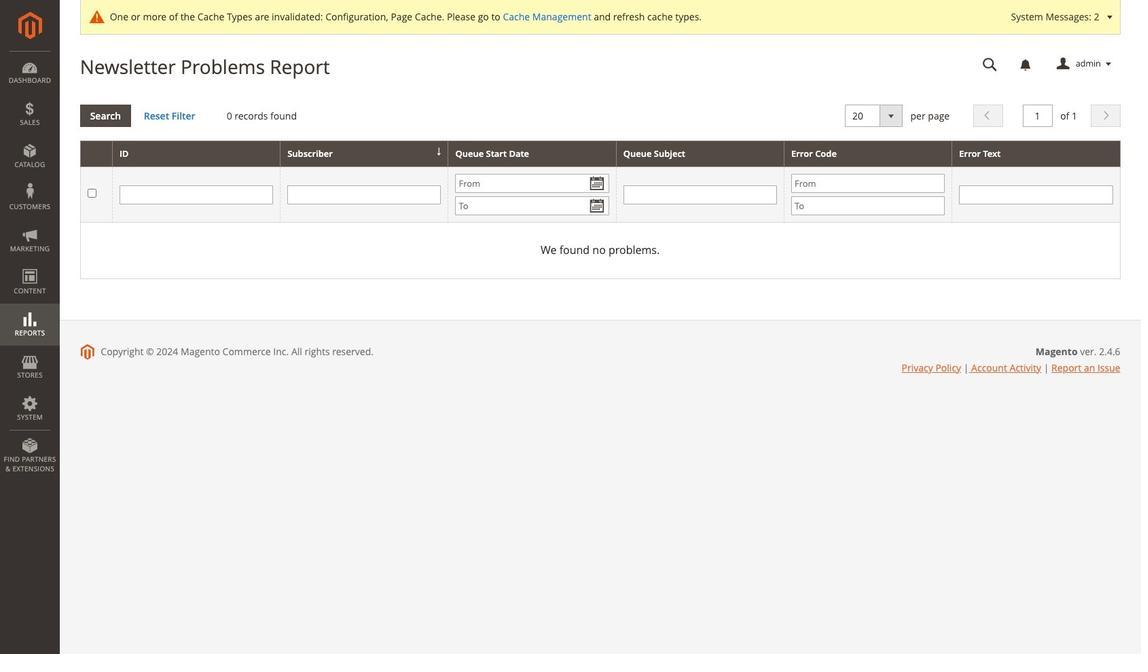 Task type: describe. For each thing, give the bounding box(es) containing it.
To text field
[[791, 196, 945, 215]]

From text field
[[455, 174, 609, 193]]

From text field
[[791, 174, 945, 193]]



Task type: locate. For each thing, give the bounding box(es) containing it.
None checkbox
[[87, 189, 96, 198]]

menu bar
[[0, 51, 60, 480]]

magento admin panel image
[[18, 12, 42, 39]]

None text field
[[1022, 104, 1052, 127], [119, 185, 273, 204], [1022, 104, 1052, 127], [119, 185, 273, 204]]

To text field
[[455, 196, 609, 215]]

None text field
[[973, 52, 1007, 76], [287, 185, 441, 204], [623, 185, 777, 204], [959, 185, 1113, 204], [973, 52, 1007, 76], [287, 185, 441, 204], [623, 185, 777, 204], [959, 185, 1113, 204]]



